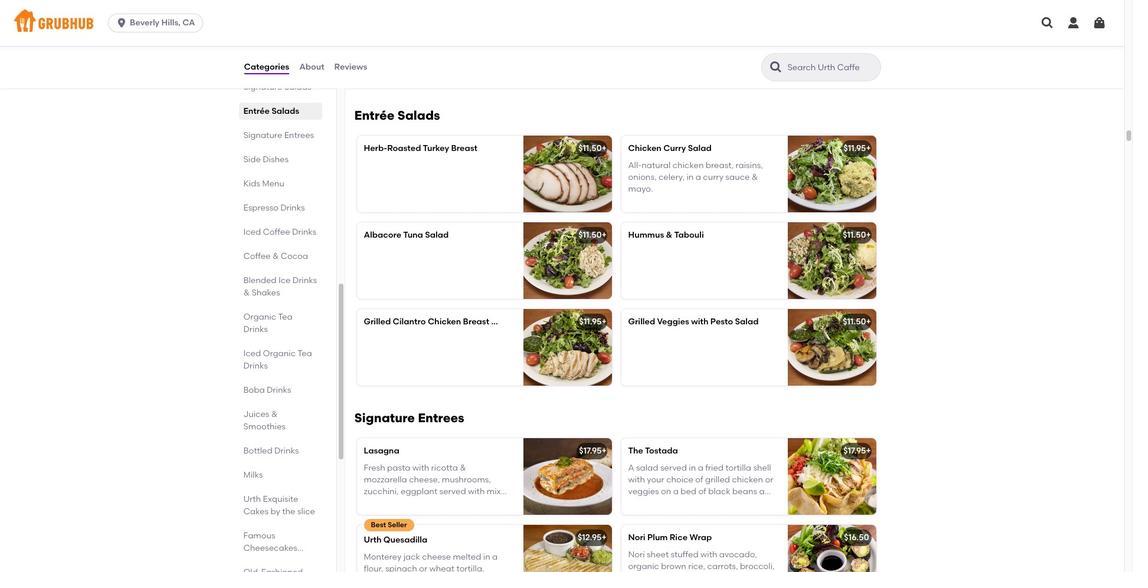 Task type: locate. For each thing, give the bounding box(es) containing it.
signature entrees up lasagna
[[354, 411, 464, 426]]

drinks up cocoa
[[292, 227, 317, 237]]

0 horizontal spatial svg image
[[1041, 16, 1055, 30]]

1 vertical spatial urth
[[364, 536, 382, 546]]

a down tomatoes,
[[364, 80, 369, 90]]

0 vertical spatial breast
[[451, 144, 478, 154]]

1 horizontal spatial with
[[491, 317, 509, 327]]

1 vertical spatial entrees
[[418, 411, 464, 426]]

heirloom
[[470, 56, 505, 66]]

1 vertical spatial breast
[[463, 317, 489, 327]]

urth for urth exquisite cakes by the slice
[[244, 495, 261, 505]]

entrée salads down pomegranate
[[354, 108, 440, 123]]

& for juices & smoothies
[[271, 410, 278, 420]]

& down blended
[[244, 288, 250, 298]]

+ for grilled cilantro chicken breast with pesto image
[[602, 317, 607, 327]]

flour,
[[364, 564, 383, 573]]

iced down espresso
[[244, 227, 261, 237]]

boba
[[244, 385, 265, 396]]

0 vertical spatial coffee
[[263, 227, 290, 237]]

beverly hills, ca
[[130, 18, 195, 28]]

2 horizontal spatial salad
[[735, 317, 759, 327]]

signature down categories
[[244, 82, 282, 92]]

chicken
[[628, 144, 662, 154], [428, 317, 461, 327]]

0 vertical spatial tea
[[278, 312, 293, 322]]

drinks up boba
[[244, 361, 268, 371]]

smoothies
[[244, 422, 286, 432]]

1 $17.95 + from the left
[[579, 446, 607, 456]]

herb-roasted turkey breast
[[364, 144, 478, 154]]

nori plum rice wrap
[[628, 533, 712, 543]]

chicken curry salad
[[628, 144, 712, 154]]

1 vertical spatial tea
[[298, 349, 312, 359]]

2 grilled from the left
[[628, 317, 655, 327]]

caravan kale salad image
[[523, 7, 612, 84]]

side
[[244, 155, 261, 165]]

1 horizontal spatial $17.95 +
[[844, 446, 871, 456]]

1 iced from the top
[[244, 227, 261, 237]]

Search Urth Caffe search field
[[787, 62, 877, 73]]

svg image
[[1041, 16, 1055, 30], [1067, 16, 1081, 30]]

1 vertical spatial a
[[696, 172, 701, 182]]

1 vertical spatial chicken
[[428, 317, 461, 327]]

kids
[[244, 179, 260, 189]]

search icon image
[[769, 60, 783, 74]]

in down chicken
[[687, 172, 694, 182]]

plum
[[648, 533, 668, 543]]

drinks inside iced organic tea drinks
[[244, 361, 268, 371]]

2 horizontal spatial in
[[687, 172, 694, 182]]

cocoa
[[281, 251, 308, 262]]

and
[[464, 68, 479, 78]]

0 vertical spatial $11.95 +
[[844, 144, 871, 154]]

1 horizontal spatial salad
[[688, 144, 712, 154]]

veggies
[[657, 317, 689, 327]]

blended ice drinks & shakes
[[244, 276, 317, 298]]

$11.50 for grilled veggies with pesto salad
[[843, 317, 866, 327]]

& inside "all-natural chicken breast, raisins, onions, celery, in a curry sauce & mayo."
[[752, 172, 758, 182]]

$11.95 for grilled cilantro chicken breast with pesto image
[[579, 317, 602, 327]]

salads up herb-roasted turkey breast
[[398, 108, 440, 123]]

1 $17.95 from the left
[[579, 446, 602, 456]]

reviews
[[334, 62, 367, 72]]

1 horizontal spatial signature entrees
[[354, 411, 464, 426]]

drinks right bottled
[[275, 446, 299, 456]]

& left cocoa
[[273, 251, 279, 262]]

in right melted
[[483, 552, 490, 562]]

urth exquisite cakes by the slice
[[244, 495, 315, 517]]

coffee up coffee & cocoa
[[263, 227, 290, 237]]

in inside monterey jack cheese melted in a flour, spinach or wheat tortilla
[[483, 552, 490, 562]]

2 vertical spatial salad
[[735, 317, 759, 327]]

entrée down signature salads
[[244, 106, 270, 116]]

grilled left the 'veggies' on the right of page
[[628, 317, 655, 327]]

$11.50 +
[[579, 144, 607, 154], [579, 230, 607, 240], [843, 230, 871, 240], [843, 317, 871, 327]]

spinach
[[385, 564, 417, 573]]

shaved
[[430, 44, 459, 54]]

0 vertical spatial salad
[[688, 144, 712, 154]]

signature entrees up dishes on the top left of the page
[[244, 130, 314, 141]]

a left curry
[[696, 172, 701, 182]]

a inside "all-natural chicken breast, raisins, onions, celery, in a curry sauce & mayo."
[[696, 172, 701, 182]]

svg image
[[1093, 16, 1107, 30], [116, 17, 128, 29]]

1 vertical spatial $11.95 +
[[579, 317, 607, 327]]

1 horizontal spatial $11.95 +
[[844, 144, 871, 154]]

1 horizontal spatial svg image
[[1067, 16, 1081, 30]]

albacore tuna salad image
[[523, 223, 612, 299]]

cilantro
[[393, 317, 426, 327]]

& for coffee & cocoa
[[273, 251, 279, 262]]

& down raisins,
[[752, 172, 758, 182]]

$17.95 + for lasagna
[[579, 446, 607, 456]]

1 horizontal spatial a
[[492, 552, 498, 562]]

urth up cakes
[[244, 495, 261, 505]]

1 vertical spatial salad
[[425, 230, 449, 240]]

drinks up iced organic tea drinks
[[244, 325, 268, 335]]

1 horizontal spatial entrees
[[418, 411, 464, 426]]

beverly
[[130, 18, 160, 28]]

1 vertical spatial coffee
[[244, 251, 271, 262]]

1 vertical spatial in
[[687, 172, 694, 182]]

urth quesadilla image
[[523, 526, 612, 573]]

about
[[299, 62, 324, 72]]

salad
[[688, 144, 712, 154], [425, 230, 449, 240], [735, 317, 759, 327]]

1 grilled from the left
[[364, 317, 391, 327]]

& up smoothies
[[271, 410, 278, 420]]

1 svg image from the left
[[1041, 16, 1055, 30]]

0 vertical spatial organic
[[244, 312, 276, 322]]

& inside blended ice drinks & shakes
[[244, 288, 250, 298]]

urth for urth quesadilla
[[364, 536, 382, 546]]

& left tabouli at right
[[666, 230, 673, 240]]

1 horizontal spatial pesto
[[711, 317, 733, 327]]

1 vertical spatial $11.95
[[579, 317, 602, 327]]

+ for albacore tuna salad image
[[602, 230, 607, 240]]

a inside our local certified organically grown kale served with shaved ricotta, pita chips, persian cucumbers, heirloom tomatoes, sweet potato, and mint in a pomegranate vinaigrette.
[[364, 80, 369, 90]]

organic down shakes
[[244, 312, 276, 322]]

herb-roasted turkey breast image
[[523, 136, 612, 213]]

$11.50 for albacore tuna salad
[[579, 230, 602, 240]]

0 horizontal spatial in
[[483, 552, 490, 562]]

0 horizontal spatial $11.95
[[579, 317, 602, 327]]

chips,
[[364, 56, 387, 66]]

the tostada
[[628, 446, 678, 456]]

cheesecakes
[[244, 544, 297, 554]]

organic
[[244, 312, 276, 322], [263, 349, 296, 359]]

0 vertical spatial urth
[[244, 495, 261, 505]]

breast
[[451, 144, 478, 154], [463, 317, 489, 327]]

0 horizontal spatial with
[[411, 44, 428, 54]]

1 vertical spatial signature entrees
[[354, 411, 464, 426]]

turkey
[[423, 144, 449, 154]]

1 horizontal spatial $17.95
[[844, 446, 866, 456]]

salads
[[284, 82, 311, 92], [272, 106, 299, 116], [398, 108, 440, 123]]

grilled left cilantro
[[364, 317, 391, 327]]

$17.95 + for the tostada
[[844, 446, 871, 456]]

pesto
[[511, 317, 533, 327], [711, 317, 733, 327]]

0 vertical spatial signature entrees
[[244, 130, 314, 141]]

a right melted
[[492, 552, 498, 562]]

1 horizontal spatial svg image
[[1093, 16, 1107, 30]]

1 pesto from the left
[[511, 317, 533, 327]]

0 horizontal spatial a
[[364, 80, 369, 90]]

0 horizontal spatial svg image
[[116, 17, 128, 29]]

$11.50 + for hummus & tabouli
[[843, 230, 871, 240]]

0 horizontal spatial urth
[[244, 495, 261, 505]]

drinks up iced coffee drinks
[[281, 203, 305, 213]]

hummus & tabouli image
[[788, 223, 876, 299]]

organic down organic tea drinks
[[263, 349, 296, 359]]

0 horizontal spatial pesto
[[511, 317, 533, 327]]

sauce
[[726, 172, 750, 182]]

iced inside iced organic tea drinks
[[244, 349, 261, 359]]

2 $17.95 from the left
[[844, 446, 866, 456]]

by
[[271, 507, 280, 517]]

0 horizontal spatial $17.95
[[579, 446, 602, 456]]

drinks
[[281, 203, 305, 213], [292, 227, 317, 237], [293, 276, 317, 286], [244, 325, 268, 335], [244, 361, 268, 371], [267, 385, 291, 396], [275, 446, 299, 456]]

$11.50 + for grilled veggies with pesto salad
[[843, 317, 871, 327]]

in right mint
[[502, 68, 509, 78]]

0 vertical spatial a
[[364, 80, 369, 90]]

$11.50 + for herb-roasted turkey breast
[[579, 144, 607, 154]]

blended
[[244, 276, 277, 286]]

famous cheesecakes (individual)
[[244, 531, 297, 566]]

entrée salads down signature salads
[[244, 106, 299, 116]]

organically
[[438, 32, 482, 42]]

entrees
[[284, 130, 314, 141], [418, 411, 464, 426]]

0 vertical spatial iced
[[244, 227, 261, 237]]

+ for grilled veggies with pesto salad image
[[866, 317, 871, 327]]

0 vertical spatial chicken
[[628, 144, 662, 154]]

chicken curry salad image
[[788, 136, 876, 213]]

urth
[[244, 495, 261, 505], [364, 536, 382, 546]]

2 horizontal spatial a
[[696, 172, 701, 182]]

tea inside organic tea drinks
[[278, 312, 293, 322]]

main navigation navigation
[[0, 0, 1125, 46]]

0 horizontal spatial entrée salads
[[244, 106, 299, 116]]

iced down organic tea drinks
[[244, 349, 261, 359]]

0 horizontal spatial entrees
[[284, 130, 314, 141]]

$11.50 for hummus & tabouli
[[843, 230, 866, 240]]

0 vertical spatial $11.95
[[844, 144, 866, 154]]

grown
[[484, 32, 509, 42]]

& inside juices & smoothies
[[271, 410, 278, 420]]

breast for chicken
[[463, 317, 489, 327]]

1 horizontal spatial tea
[[298, 349, 312, 359]]

0 horizontal spatial $17.95 +
[[579, 446, 607, 456]]

about button
[[299, 46, 325, 89]]

entrée up herb-
[[354, 108, 395, 123]]

$11.95 + for grilled cilantro chicken breast with pesto image
[[579, 317, 607, 327]]

chicken up all-
[[628, 144, 662, 154]]

0 horizontal spatial tea
[[278, 312, 293, 322]]

all-
[[628, 160, 642, 170]]

drinks right ice
[[293, 276, 317, 286]]

iced for iced coffee drinks
[[244, 227, 261, 237]]

drinks inside blended ice drinks & shakes
[[293, 276, 317, 286]]

signature up side dishes at the left of page
[[244, 130, 282, 141]]

hummus
[[628, 230, 664, 240]]

organic inside iced organic tea drinks
[[263, 349, 296, 359]]

lasagna image
[[523, 439, 612, 516]]

best
[[371, 521, 386, 530]]

2 vertical spatial a
[[492, 552, 498, 562]]

2 $17.95 + from the left
[[844, 446, 871, 456]]

urth inside urth exquisite cakes by the slice
[[244, 495, 261, 505]]

chicken right cilantro
[[428, 317, 461, 327]]

0 vertical spatial in
[[502, 68, 509, 78]]

wrap
[[690, 533, 712, 543]]

2 vertical spatial in
[[483, 552, 490, 562]]

0 horizontal spatial salad
[[425, 230, 449, 240]]

in inside our local certified organically grown kale served with shaved ricotta, pita chips, persian cucumbers, heirloom tomatoes, sweet potato, and mint in a pomegranate vinaigrette.
[[502, 68, 509, 78]]

1 horizontal spatial urth
[[364, 536, 382, 546]]

&
[[752, 172, 758, 182], [666, 230, 673, 240], [273, 251, 279, 262], [244, 288, 250, 298], [271, 410, 278, 420]]

iced
[[244, 227, 261, 237], [244, 349, 261, 359]]

with
[[411, 44, 428, 54], [491, 317, 509, 327], [691, 317, 709, 327]]

1 horizontal spatial in
[[502, 68, 509, 78]]

0 horizontal spatial $11.95 +
[[579, 317, 607, 327]]

urth down best
[[364, 536, 382, 546]]

1 vertical spatial organic
[[263, 349, 296, 359]]

signature
[[244, 82, 282, 92], [244, 130, 282, 141], [354, 411, 415, 426]]

& for hummus & tabouli
[[666, 230, 673, 240]]

the tostada image
[[788, 439, 876, 516]]

2 iced from the top
[[244, 349, 261, 359]]

sweet
[[407, 68, 430, 78]]

+ for chicken curry salad image
[[866, 144, 871, 154]]

1 horizontal spatial grilled
[[628, 317, 655, 327]]

coffee up blended
[[244, 251, 271, 262]]

iced for iced organic tea drinks
[[244, 349, 261, 359]]

$11.95 +
[[844, 144, 871, 154], [579, 317, 607, 327]]

signature up lasagna
[[354, 411, 415, 426]]

grilled veggies with pesto salad image
[[788, 310, 876, 386]]

salad for albacore tuna salad
[[425, 230, 449, 240]]

organic inside organic tea drinks
[[244, 312, 276, 322]]

1 horizontal spatial $11.95
[[844, 144, 866, 154]]

1 vertical spatial iced
[[244, 349, 261, 359]]

0 horizontal spatial signature entrees
[[244, 130, 314, 141]]

0 horizontal spatial grilled
[[364, 317, 391, 327]]

coffee
[[263, 227, 290, 237], [244, 251, 271, 262]]

$11.95 for chicken curry salad image
[[844, 144, 866, 154]]

nori
[[628, 533, 646, 543]]



Task type: vqa. For each thing, say whether or not it's contained in the screenshot.
The Tostada $17.95
yes



Task type: describe. For each thing, give the bounding box(es) containing it.
curry
[[703, 172, 724, 182]]

grilled cilantro chicken breast with pesto
[[364, 317, 533, 327]]

tuna
[[403, 230, 423, 240]]

+ for lasagna image
[[602, 446, 607, 456]]

grilled for grilled cilantro chicken breast with pesto
[[364, 317, 391, 327]]

ricotta,
[[461, 44, 490, 54]]

bottled
[[244, 446, 273, 456]]

tostada
[[645, 446, 678, 456]]

onions,
[[628, 172, 657, 182]]

iced coffee drinks
[[244, 227, 317, 237]]

reviews button
[[334, 46, 368, 89]]

salads down signature salads
[[272, 106, 299, 116]]

albacore tuna salad
[[364, 230, 449, 240]]

melted
[[453, 552, 481, 562]]

cucumbers,
[[421, 56, 468, 66]]

natural
[[642, 160, 671, 170]]

cakes
[[244, 507, 269, 517]]

1 horizontal spatial chicken
[[628, 144, 662, 154]]

espresso
[[244, 203, 279, 213]]

0 horizontal spatial chicken
[[428, 317, 461, 327]]

2 pesto from the left
[[711, 317, 733, 327]]

$12.95 +
[[578, 533, 607, 543]]

organic tea drinks
[[244, 312, 293, 335]]

celery,
[[659, 172, 685, 182]]

+ for the hummus & tabouli image
[[866, 230, 871, 240]]

salads down about
[[284, 82, 311, 92]]

the
[[282, 507, 295, 517]]

kids menu
[[244, 179, 284, 189]]

hummus & tabouli
[[628, 230, 704, 240]]

potato,
[[432, 68, 462, 78]]

1 horizontal spatial entrée
[[354, 108, 395, 123]]

1 vertical spatial signature
[[244, 130, 282, 141]]

our local certified organically grown kale served with shaved ricotta, pita chips, persian cucumbers, heirloom tomatoes, sweet potato, and mint in a pomegranate vinaigrette.
[[364, 32, 509, 90]]

drinks inside organic tea drinks
[[244, 325, 268, 335]]

our local certified organically grown kale served with shaved ricotta, pita chips, persian cucumbers, heirloom tomatoes, sweet potato, and mint in a pomegranate vinaigrette. button
[[357, 7, 612, 90]]

$11.50 for herb-roasted turkey breast
[[579, 144, 602, 154]]

salad for chicken curry salad
[[688, 144, 712, 154]]

2 svg image from the left
[[1067, 16, 1081, 30]]

slice
[[297, 507, 315, 517]]

breast,
[[706, 160, 734, 170]]

chicken
[[673, 160, 704, 170]]

(individual)
[[244, 556, 288, 566]]

roasted
[[387, 144, 421, 154]]

nori plum rice wrap image
[[788, 526, 876, 573]]

$11.50 + for albacore tuna salad
[[579, 230, 607, 240]]

$12.95
[[578, 533, 602, 543]]

exquisite
[[263, 495, 298, 505]]

our
[[364, 32, 379, 42]]

categories
[[244, 62, 289, 72]]

0 vertical spatial signature
[[244, 82, 282, 92]]

cheese
[[422, 552, 451, 562]]

coffee & cocoa
[[244, 251, 308, 262]]

ca
[[183, 18, 195, 28]]

lasagna
[[364, 446, 399, 456]]

tea inside iced organic tea drinks
[[298, 349, 312, 359]]

iced organic tea drinks
[[244, 349, 312, 371]]

boba drinks
[[244, 385, 291, 396]]

best seller
[[371, 521, 407, 530]]

persian
[[389, 56, 419, 66]]

categories button
[[244, 46, 290, 89]]

$11.95 + for chicken curry salad image
[[844, 144, 871, 154]]

raisins,
[[736, 160, 763, 170]]

albacore
[[364, 230, 401, 240]]

bottled drinks
[[244, 446, 299, 456]]

monterey
[[364, 552, 402, 562]]

breast for turkey
[[451, 144, 478, 154]]

+ for the tostada image
[[866, 446, 871, 456]]

hills,
[[161, 18, 181, 28]]

with inside our local certified organically grown kale served with shaved ricotta, pita chips, persian cucumbers, heirloom tomatoes, sweet potato, and mint in a pomegranate vinaigrette.
[[411, 44, 428, 54]]

0 horizontal spatial entrée
[[244, 106, 270, 116]]

pita
[[492, 44, 508, 54]]

mint
[[481, 68, 500, 78]]

juices
[[244, 410, 269, 420]]

$17.95 for lasagna
[[579, 446, 602, 456]]

2 vertical spatial signature
[[354, 411, 415, 426]]

monterey jack cheese melted in a flour, spinach or wheat tortilla
[[364, 552, 498, 573]]

+ for herb-roasted turkey breast image
[[602, 144, 607, 154]]

wheat
[[429, 564, 455, 573]]

espresso drinks
[[244, 203, 305, 213]]

pomegranate
[[371, 80, 427, 90]]

tomatoes,
[[364, 68, 405, 78]]

famous
[[244, 531, 275, 541]]

svg image inside beverly hills, ca button
[[116, 17, 128, 29]]

or
[[419, 564, 427, 573]]

shakes
[[252, 288, 280, 298]]

tabouli
[[674, 230, 704, 240]]

dishes
[[263, 155, 289, 165]]

juices & smoothies
[[244, 410, 286, 432]]

drinks right boba
[[267, 385, 291, 396]]

certified
[[402, 32, 436, 42]]

grilled for grilled veggies with pesto salad
[[628, 317, 655, 327]]

a inside monterey jack cheese melted in a flour, spinach or wheat tortilla
[[492, 552, 498, 562]]

signature salads
[[244, 82, 311, 92]]

2 horizontal spatial with
[[691, 317, 709, 327]]

grilled cilantro chicken breast with pesto image
[[523, 310, 612, 386]]

in inside "all-natural chicken breast, raisins, onions, celery, in a curry sauce & mayo."
[[687, 172, 694, 182]]

side dishes
[[244, 155, 289, 165]]

menu
[[262, 179, 284, 189]]

local
[[381, 32, 400, 42]]

beverly hills, ca button
[[108, 14, 208, 32]]

seller
[[388, 521, 407, 530]]

1 horizontal spatial entrée salads
[[354, 108, 440, 123]]

grilled veggies with pesto salad
[[628, 317, 759, 327]]

herb-
[[364, 144, 387, 154]]

kale
[[364, 44, 380, 54]]

vinaigrette.
[[429, 80, 474, 90]]

milks
[[244, 470, 263, 481]]

ice
[[279, 276, 291, 286]]

served
[[382, 44, 409, 54]]

0 vertical spatial entrees
[[284, 130, 314, 141]]

all-natural chicken breast, raisins, onions, celery, in a curry sauce & mayo.
[[628, 160, 763, 194]]

rice
[[670, 533, 688, 543]]

quesadilla
[[384, 536, 427, 546]]

the
[[628, 446, 643, 456]]

$17.95 for the tostada
[[844, 446, 866, 456]]

jack
[[404, 552, 420, 562]]



